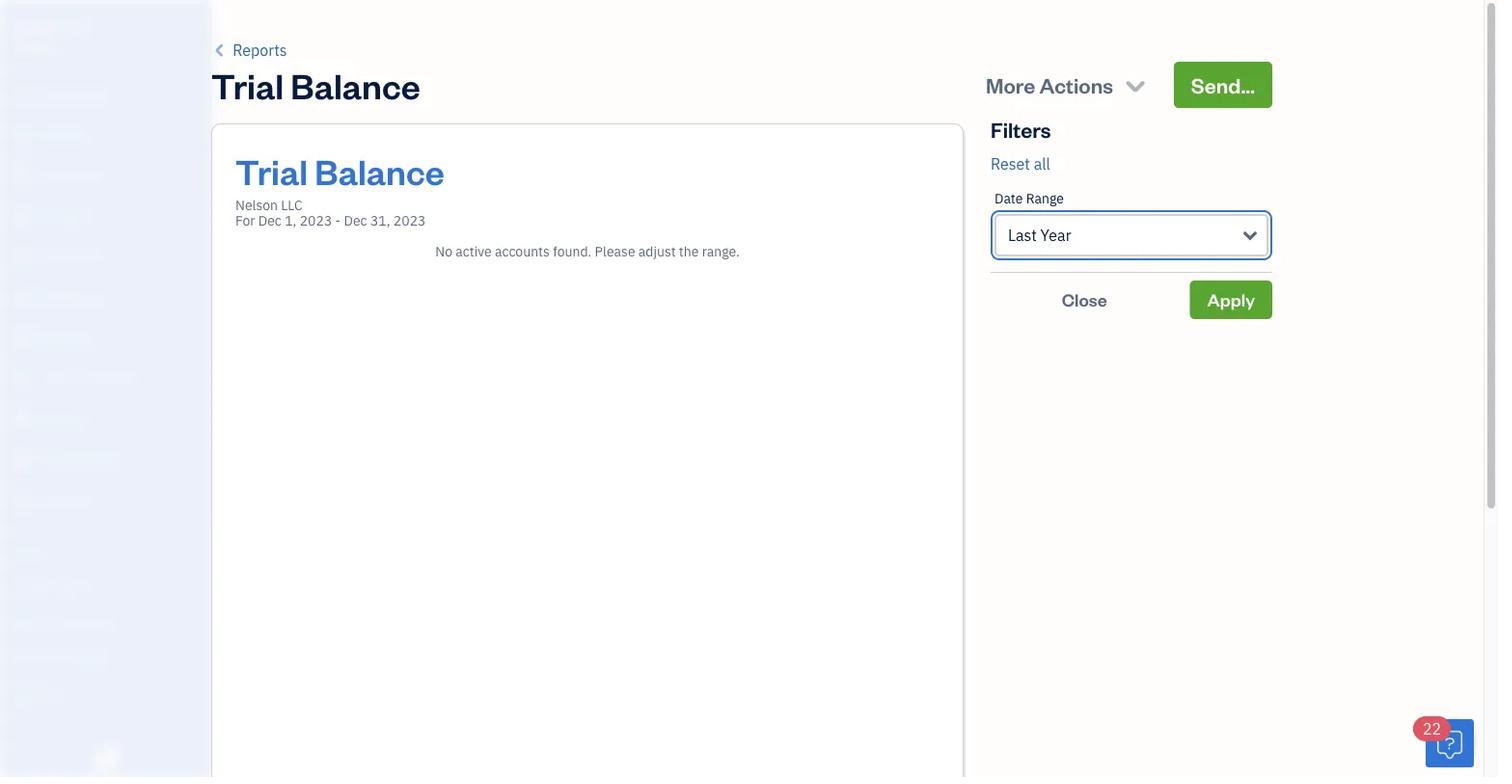 Task type: describe. For each thing, give the bounding box(es) containing it.
reset all
[[991, 154, 1051, 174]]

more
[[986, 71, 1036, 98]]

no
[[436, 243, 453, 261]]

payment image
[[13, 248, 36, 267]]

1,
[[285, 212, 297, 230]]

invoice image
[[13, 208, 36, 227]]

active
[[456, 243, 492, 261]]

trial for trial balance
[[211, 62, 284, 108]]

Date Range field
[[995, 214, 1269, 257]]

services
[[70, 615, 116, 631]]

team members
[[14, 580, 99, 596]]

nelson inside nelson llc owner
[[15, 18, 59, 36]]

items and services
[[14, 615, 116, 631]]

the
[[679, 243, 699, 261]]

31,
[[371, 212, 390, 230]]

settings
[[14, 687, 59, 703]]

more actions button
[[969, 62, 1167, 108]]

items and services link
[[5, 607, 207, 641]]

reports button
[[211, 39, 287, 62]]

main element
[[0, 0, 261, 778]]

please
[[595, 243, 636, 261]]

22 button
[[1414, 717, 1475, 768]]

more actions
[[986, 71, 1114, 98]]

close
[[1062, 289, 1108, 311]]

2 2023 from the left
[[394, 212, 426, 230]]

balance for trial balance
[[291, 62, 421, 108]]

range.
[[702, 243, 740, 261]]

trial for trial balance nelson llc for dec 1, 2023 - dec 31, 2023 no active accounts found. please adjust the range.
[[235, 148, 308, 194]]

reset
[[991, 154, 1031, 174]]

1 dec from the left
[[258, 212, 282, 230]]

team
[[14, 580, 45, 596]]

found.
[[553, 243, 592, 261]]

1 2023 from the left
[[300, 212, 332, 230]]

adjust
[[639, 243, 676, 261]]

and
[[47, 615, 67, 631]]

apps link
[[5, 536, 207, 569]]

chevrondown image
[[1123, 71, 1149, 98]]

accounts
[[495, 243, 550, 261]]

expense image
[[13, 289, 36, 308]]

owner
[[15, 38, 54, 54]]

members
[[47, 580, 99, 596]]



Task type: vqa. For each thing, say whether or not it's contained in the screenshot.
the left the Dec
yes



Task type: locate. For each thing, give the bounding box(es) containing it.
1 horizontal spatial llc
[[281, 196, 303, 214]]

1 horizontal spatial dec
[[344, 212, 367, 230]]

chevronleft image
[[211, 39, 229, 62]]

0 horizontal spatial 2023
[[300, 212, 332, 230]]

2023
[[300, 212, 332, 230], [394, 212, 426, 230]]

send… button
[[1174, 62, 1273, 108]]

dec left 1,
[[258, 212, 282, 230]]

resource center badge image
[[1427, 720, 1475, 768]]

llc
[[62, 18, 89, 36], [281, 196, 303, 214]]

0 horizontal spatial nelson
[[15, 18, 59, 36]]

close button
[[991, 281, 1179, 319]]

llc inside trial balance nelson llc for dec 1, 2023 - dec 31, 2023 no active accounts found. please adjust the range.
[[281, 196, 303, 214]]

2023 right the 31,
[[394, 212, 426, 230]]

client image
[[13, 126, 36, 146]]

date range
[[995, 190, 1065, 208]]

1 horizontal spatial 2023
[[394, 212, 426, 230]]

1 horizontal spatial nelson
[[235, 196, 278, 214]]

balance
[[291, 62, 421, 108], [315, 148, 445, 194]]

items
[[14, 615, 44, 631]]

date
[[995, 190, 1023, 208]]

connections
[[45, 651, 113, 667]]

1 vertical spatial llc
[[281, 196, 303, 214]]

2 dec from the left
[[344, 212, 367, 230]]

-
[[335, 212, 341, 230]]

timer image
[[13, 370, 36, 389]]

estimate image
[[13, 167, 36, 186]]

1 vertical spatial nelson
[[235, 196, 278, 214]]

nelson inside trial balance nelson llc for dec 1, 2023 - dec 31, 2023 no active accounts found. please adjust the range.
[[235, 196, 278, 214]]

report image
[[13, 491, 36, 511]]

0 horizontal spatial llc
[[62, 18, 89, 36]]

nelson
[[15, 18, 59, 36], [235, 196, 278, 214]]

trial inside trial balance nelson llc for dec 1, 2023 - dec 31, 2023 no active accounts found. please adjust the range.
[[235, 148, 308, 194]]

last year
[[1009, 225, 1072, 246]]

reports
[[233, 40, 287, 60]]

trial
[[211, 62, 284, 108], [235, 148, 308, 194]]

reset all button
[[991, 152, 1051, 176]]

0 vertical spatial nelson
[[15, 18, 59, 36]]

range
[[1027, 190, 1065, 208]]

project image
[[13, 329, 36, 348]]

for
[[235, 212, 255, 230]]

date range element
[[991, 176, 1273, 273]]

apply button
[[1191, 281, 1273, 319]]

trial up 1,
[[235, 148, 308, 194]]

0 vertical spatial llc
[[62, 18, 89, 36]]

send…
[[1192, 71, 1256, 98]]

0 horizontal spatial dec
[[258, 212, 282, 230]]

team members link
[[5, 571, 207, 605]]

llc inside nelson llc owner
[[62, 18, 89, 36]]

bank connections link
[[5, 643, 207, 677]]

last
[[1009, 225, 1037, 246]]

apps
[[14, 544, 43, 560]]

dec
[[258, 212, 282, 230], [344, 212, 367, 230]]

2023 left -
[[300, 212, 332, 230]]

bank
[[14, 651, 42, 667]]

dashboard image
[[13, 86, 36, 105]]

22
[[1424, 720, 1442, 740]]

trial balance nelson llc for dec 1, 2023 - dec 31, 2023 no active accounts found. please adjust the range.
[[235, 148, 740, 261]]

balance for trial balance nelson llc for dec 1, 2023 - dec 31, 2023 no active accounts found. please adjust the range.
[[315, 148, 445, 194]]

trial balance
[[211, 62, 421, 108]]

nelson up owner at the top
[[15, 18, 59, 36]]

year
[[1041, 225, 1072, 246]]

0 vertical spatial balance
[[291, 62, 421, 108]]

1 vertical spatial balance
[[315, 148, 445, 194]]

nelson left 1,
[[235, 196, 278, 214]]

filters
[[991, 115, 1052, 143]]

0 vertical spatial trial
[[211, 62, 284, 108]]

1 vertical spatial trial
[[235, 148, 308, 194]]

dec right -
[[344, 212, 367, 230]]

balance inside trial balance nelson llc for dec 1, 2023 - dec 31, 2023 no active accounts found. please adjust the range.
[[315, 148, 445, 194]]

apply
[[1208, 289, 1256, 311]]

actions
[[1040, 71, 1114, 98]]

settings link
[[5, 679, 207, 712]]

all
[[1034, 154, 1051, 174]]

nelson llc owner
[[15, 18, 89, 54]]

bank connections
[[14, 651, 113, 667]]

freshbooks image
[[91, 747, 122, 770]]

chart image
[[13, 451, 36, 470]]

trial down reports
[[211, 62, 284, 108]]

money image
[[13, 410, 36, 429]]



